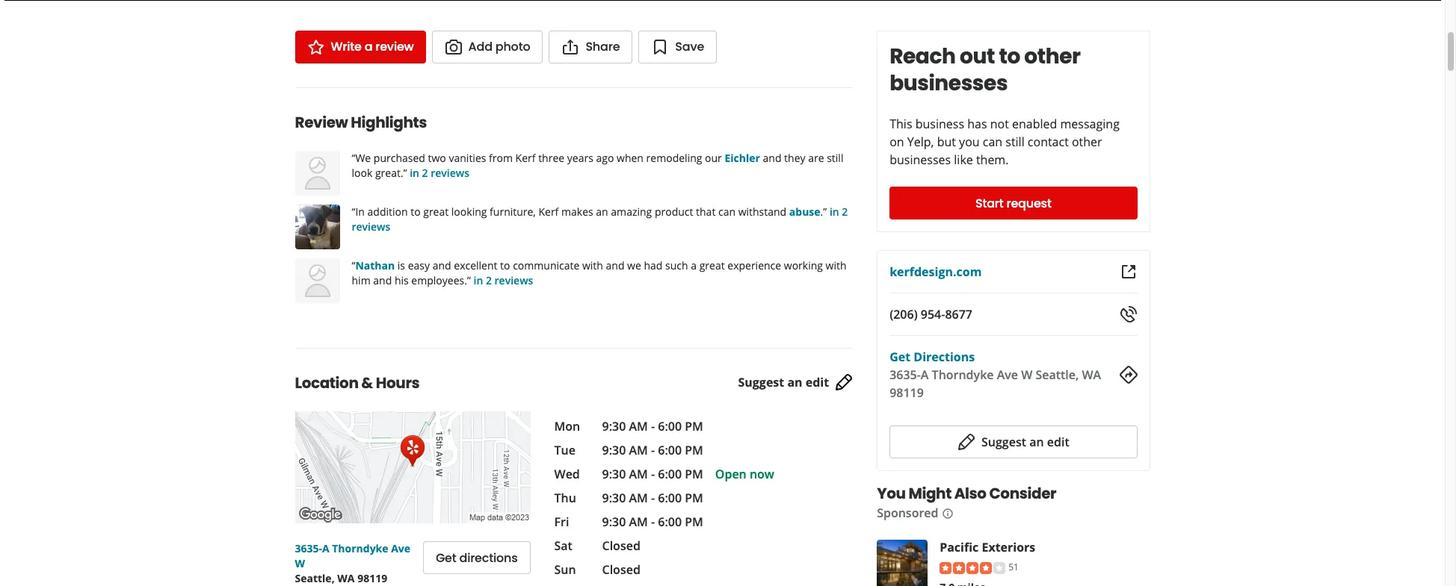 Task type: describe. For each thing, give the bounding box(es) containing it.
2 with from the left
[[826, 259, 847, 273]]

(206)
[[890, 306, 918, 323]]

closed for sun
[[602, 562, 641, 579]]

write a review link
[[295, 31, 426, 64]]

are
[[808, 151, 824, 165]]

(206) 954-8677
[[890, 306, 973, 323]]

great.
[[375, 166, 403, 180]]

24 directions v2 image
[[1119, 366, 1137, 384]]

review highlights
[[295, 112, 427, 133]]

kerfdesign.com link
[[890, 264, 982, 280]]

and up employees.
[[433, 259, 451, 273]]

they
[[784, 151, 806, 165]]

6:00 for tue
[[658, 443, 682, 459]]

product
[[655, 205, 693, 219]]

look
[[352, 166, 373, 180]]

nathan button
[[355, 259, 395, 273]]

nathan
[[355, 259, 395, 273]]

a inside get directions 3635-a thorndyke ave w seattle, wa 98119
[[921, 367, 929, 383]]

2 vertical spatial in
[[474, 274, 483, 288]]

sat
[[554, 538, 573, 555]]

pm for tue
[[685, 443, 703, 459]]

in 2 reviews button for furniture,
[[352, 205, 848, 234]]

- for tue
[[651, 443, 655, 459]]

pm for wed
[[685, 466, 703, 483]]

mon
[[554, 419, 580, 435]]

save button
[[639, 31, 717, 64]]

3635- inside get directions 3635-a thorndyke ave w seattle, wa 98119
[[890, 367, 921, 383]]

6:00 for fri
[[658, 514, 682, 531]]

pm for mon
[[685, 419, 703, 435]]

0 horizontal spatial great
[[423, 205, 449, 219]]

pm for fri
[[685, 514, 703, 531]]

you might also consider
[[877, 484, 1057, 505]]

two
[[428, 151, 446, 165]]

9:30 for thu
[[602, 490, 626, 507]]

0 horizontal spatial "
[[403, 166, 407, 180]]

kb s. image
[[295, 259, 340, 304]]

jeff g. image
[[295, 151, 340, 196]]

such
[[665, 259, 688, 273]]

map image
[[295, 412, 530, 524]]

get directions
[[436, 550, 518, 567]]

save
[[675, 38, 704, 55]]

to inside reach out to other businesses
[[999, 42, 1020, 71]]

sun
[[554, 562, 576, 579]]

suggest an edit inside 'location & hours' element
[[738, 375, 829, 391]]

other inside 'this business has not enabled messaging on yelp, but you can still contact other businesses like them.'
[[1072, 134, 1102, 150]]

1 vertical spatial "
[[823, 205, 827, 219]]

is easy and excellent to communicate with and we had such a great experience working with him and his employees.
[[352, 259, 847, 288]]

0 vertical spatial " in 2 reviews
[[403, 166, 470, 180]]

you
[[877, 484, 906, 505]]

share button
[[549, 31, 633, 64]]

write a review
[[331, 38, 414, 55]]

1 horizontal spatial kerf
[[539, 205, 559, 219]]

pacific
[[940, 540, 979, 556]]

2 inside in 2 reviews
[[842, 205, 848, 219]]

am for tue
[[629, 443, 648, 459]]

thu
[[554, 490, 576, 507]]

1 horizontal spatial "
[[467, 274, 471, 288]]

wed
[[554, 466, 580, 483]]

great inside is easy and excellent to communicate with and we had such a great experience working with him and his employees.
[[699, 259, 725, 273]]

request
[[1007, 195, 1052, 212]]

- for mon
[[651, 419, 655, 435]]

share
[[586, 38, 620, 55]]

" in addition to great looking furniture, kerf makes an amazing product that can withstand abuse . "
[[352, 205, 827, 219]]

directions
[[459, 550, 518, 567]]

eichler button
[[725, 151, 760, 165]]

directions
[[914, 349, 975, 366]]

review
[[295, 112, 348, 133]]

reviews inside in 2 reviews
[[352, 220, 390, 234]]

tue
[[554, 443, 576, 459]]

3635-a thorndyke ave w seattle, wa 98119
[[295, 542, 410, 586]]

954-
[[921, 306, 945, 323]]

1 vertical spatial " in 2 reviews
[[467, 274, 533, 288]]

businesses inside 'this business has not enabled messaging on yelp, but you can still contact other businesses like them.'
[[890, 152, 951, 168]]

employees.
[[411, 274, 467, 288]]

0 horizontal spatial kerf
[[516, 151, 536, 165]]

1 with from the left
[[582, 259, 603, 273]]

w inside 3635-a thorndyke ave w seattle, wa 98119
[[295, 557, 305, 571]]

.
[[821, 205, 823, 219]]

suggest an edit button
[[890, 426, 1137, 459]]

contact
[[1028, 134, 1069, 150]]

and down nathan at the left of the page
[[373, 274, 392, 288]]

- for wed
[[651, 466, 655, 483]]

2 horizontal spatial reviews
[[495, 274, 533, 288]]

&
[[361, 373, 373, 394]]

photo
[[495, 38, 530, 55]]

" nathan
[[352, 259, 395, 273]]

get directions 3635-a thorndyke ave w seattle, wa 98119
[[890, 349, 1101, 401]]

exteriors
[[982, 540, 1036, 556]]

enabled
[[1012, 116, 1057, 132]]

24 share v2 image
[[562, 38, 580, 56]]

open
[[715, 466, 747, 483]]

consider
[[989, 484, 1057, 505]]

experience
[[728, 259, 781, 273]]

a inside is easy and excellent to communicate with and we had such a great experience working with him and his employees.
[[691, 259, 697, 273]]

51
[[1009, 561, 1019, 574]]

edit inside 'location & hours' element
[[806, 375, 829, 391]]

6:00 for wed
[[658, 466, 682, 483]]

24 pencil v2 image inside suggest an edit button
[[958, 434, 976, 452]]

his
[[395, 274, 409, 288]]

thorndyke inside 3635-a thorndyke ave w seattle, wa 98119
[[332, 542, 388, 556]]

open now
[[715, 466, 774, 483]]

3635- inside 3635-a thorndyke ave w seattle, wa 98119
[[295, 542, 322, 556]]

16 info v2 image
[[942, 508, 954, 520]]

start request button
[[890, 187, 1137, 220]]

also
[[954, 484, 987, 505]]

wa inside 3635-a thorndyke ave w seattle, wa 98119
[[337, 572, 355, 586]]

abuse button
[[789, 205, 821, 219]]

on
[[890, 134, 904, 150]]

6:00 for thu
[[658, 490, 682, 507]]

9:30 am - 6:00 pm for tue
[[602, 443, 703, 459]]

suggest an edit link
[[738, 374, 853, 392]]

ago
[[596, 151, 614, 165]]

looking
[[451, 205, 487, 219]]

" for we purchased two vanities from kerf three years ago when remodeling our
[[352, 151, 355, 165]]

" we purchased two vanities from kerf three years ago when remodeling our eichler
[[352, 151, 760, 165]]

9:30 for mon
[[602, 419, 626, 435]]

pm for thu
[[685, 490, 703, 507]]

that
[[696, 205, 716, 219]]

in 2 reviews
[[352, 205, 848, 234]]

hours
[[376, 373, 420, 394]]

6:00 for mon
[[658, 419, 682, 435]]

in 2 reviews button for kerf
[[407, 166, 470, 180]]

0 vertical spatial in
[[410, 166, 419, 180]]

from
[[489, 151, 513, 165]]

sponsored
[[877, 505, 939, 522]]

location & hours element
[[271, 348, 877, 587]]

purchased
[[374, 151, 425, 165]]

1 horizontal spatial 2
[[486, 274, 492, 288]]



Task type: vqa. For each thing, say whether or not it's contained in the screenshot.
BREAKFAST & BRUNCH
no



Task type: locate. For each thing, give the bounding box(es) containing it.
1 closed from the top
[[602, 538, 641, 555]]

- for fri
[[651, 514, 655, 531]]

fri
[[554, 514, 569, 531]]

out
[[960, 42, 995, 71]]

2 down the excellent at the top left of page
[[486, 274, 492, 288]]

1 vertical spatial "
[[352, 205, 355, 219]]

withstand
[[738, 205, 787, 219]]

0 vertical spatial suggest an edit
[[738, 375, 829, 391]]

still
[[1006, 134, 1025, 150], [827, 151, 844, 165]]

0 vertical spatial closed
[[602, 538, 641, 555]]

in 2 reviews button
[[407, 166, 470, 180], [352, 205, 848, 234], [471, 274, 533, 288]]

2 9:30 from the top
[[602, 443, 626, 459]]

5 6:00 from the top
[[658, 514, 682, 531]]

a
[[921, 367, 929, 383], [322, 542, 329, 556]]

get for get directions
[[436, 550, 456, 567]]

3 am from the top
[[629, 466, 648, 483]]

still inside 'this business has not enabled messaging on yelp, but you can still contact other businesses like them.'
[[1006, 134, 1025, 150]]

reviews down two
[[431, 166, 470, 180]]

1 vertical spatial to
[[411, 205, 421, 219]]

a right write
[[365, 38, 373, 55]]

5 pm from the top
[[685, 514, 703, 531]]

0 vertical spatial w
[[1021, 367, 1033, 383]]

5 9:30 from the top
[[602, 514, 626, 531]]

to inside is easy and excellent to communicate with and we had such a great experience working with him and his employees.
[[500, 259, 510, 273]]

not
[[990, 116, 1009, 132]]

1 vertical spatial a
[[322, 542, 329, 556]]

seattle, inside get directions 3635-a thorndyke ave w seattle, wa 98119
[[1036, 367, 1079, 383]]

" down purchased
[[403, 166, 407, 180]]

0 horizontal spatial w
[[295, 557, 305, 571]]

2 vertical spatial "
[[352, 259, 355, 273]]

1 horizontal spatial great
[[699, 259, 725, 273]]

with left 'we'
[[582, 259, 603, 273]]

still inside "and they are still look great."
[[827, 151, 844, 165]]

1 vertical spatial ave
[[391, 542, 410, 556]]

a right the such
[[691, 259, 697, 273]]

1 vertical spatial w
[[295, 557, 305, 571]]

0 vertical spatial kerf
[[516, 151, 536, 165]]

him
[[352, 274, 371, 288]]

years
[[567, 151, 593, 165]]

1 vertical spatial kerf
[[539, 205, 559, 219]]

an inside 'location & hours' element
[[787, 375, 803, 391]]

2 9:30 am - 6:00 pm from the top
[[602, 443, 703, 459]]

but
[[937, 134, 956, 150]]

" right abuse button
[[823, 205, 827, 219]]

24 phone v2 image
[[1119, 306, 1137, 324]]

2 horizontal spatial in
[[830, 205, 839, 219]]

write
[[331, 38, 362, 55]]

24 star v2 image
[[307, 38, 325, 56]]

great
[[423, 205, 449, 219], [699, 259, 725, 273]]

2 vertical spatial 2
[[486, 274, 492, 288]]

ave inside get directions 3635-a thorndyke ave w seattle, wa 98119
[[997, 367, 1018, 383]]

region
[[283, 151, 865, 304]]

3 - from the top
[[651, 466, 655, 483]]

1 vertical spatial a
[[691, 259, 697, 273]]

3 " from the top
[[352, 259, 355, 273]]

4 pm from the top
[[685, 490, 703, 507]]

9:30 for fri
[[602, 514, 626, 531]]

region containing "
[[283, 151, 865, 304]]

location
[[295, 373, 358, 394]]

0 horizontal spatial a
[[365, 38, 373, 55]]

closed
[[602, 538, 641, 555], [602, 562, 641, 579]]

1 vertical spatial suggest
[[982, 434, 1026, 451]]

0 vertical spatial seattle,
[[1036, 367, 1079, 383]]

0 vertical spatial 2
[[422, 166, 428, 180]]

1 vertical spatial seattle,
[[295, 572, 335, 586]]

region inside review highlights element
[[283, 151, 865, 304]]

pacific exteriors image
[[877, 540, 928, 587]]

suggest an edit inside button
[[982, 434, 1070, 451]]

2 vertical spatial in 2 reviews button
[[471, 274, 533, 288]]

add
[[468, 38, 493, 55]]

with
[[582, 259, 603, 273], [826, 259, 847, 273]]

three
[[538, 151, 565, 165]]

1 9:30 from the top
[[602, 419, 626, 435]]

excellent
[[454, 259, 497, 273]]

" left 'addition' on the top left of the page
[[352, 205, 355, 219]]

0 vertical spatial edit
[[806, 375, 829, 391]]

am for fri
[[629, 514, 648, 531]]

still right "are"
[[827, 151, 844, 165]]

24 camera v2 image
[[444, 38, 462, 56]]

1 horizontal spatial still
[[1006, 134, 1025, 150]]

suggest inside 'location & hours' element
[[738, 375, 784, 391]]

9:30 am - 6:00 pm for wed
[[602, 466, 703, 483]]

1 horizontal spatial suggest
[[982, 434, 1026, 451]]

3 pm from the top
[[685, 466, 703, 483]]

am for wed
[[629, 466, 648, 483]]

3 6:00 from the top
[[658, 466, 682, 483]]

remodeling
[[646, 151, 702, 165]]

0 horizontal spatial 3635-
[[295, 542, 322, 556]]

0 vertical spatial can
[[983, 134, 1003, 150]]

2 down two
[[422, 166, 428, 180]]

24 save outline v2 image
[[651, 38, 669, 56]]

1 - from the top
[[651, 419, 655, 435]]

an inside review highlights element
[[596, 205, 608, 219]]

24 external link v2 image
[[1119, 263, 1137, 281]]

1 horizontal spatial an
[[787, 375, 803, 391]]

get inside get directions 3635-a thorndyke ave w seattle, wa 98119
[[890, 349, 911, 366]]

review highlights element
[[271, 87, 865, 324]]

in
[[410, 166, 419, 180], [830, 205, 839, 219], [474, 274, 483, 288]]

0 vertical spatial get
[[890, 349, 911, 366]]

can right that
[[718, 205, 736, 219]]

0 vertical spatial "
[[403, 166, 407, 180]]

1 businesses from the top
[[890, 69, 1008, 98]]

9:30 right the wed
[[602, 466, 626, 483]]

4 6:00 from the top
[[658, 490, 682, 507]]

3635-a thorndyke ave w link
[[295, 542, 410, 571]]

1 horizontal spatial 98119
[[890, 385, 924, 401]]

2 horizontal spatial "
[[823, 205, 827, 219]]

98119 down 3635-a thorndyke ave w link
[[357, 572, 387, 586]]

2 6:00 from the top
[[658, 443, 682, 459]]

a inside 3635-a thorndyke ave w seattle, wa 98119
[[322, 542, 329, 556]]

thorndyke inside get directions 3635-a thorndyke ave w seattle, wa 98119
[[932, 367, 994, 383]]

can
[[983, 134, 1003, 150], [718, 205, 736, 219]]

working
[[784, 259, 823, 273]]

1 vertical spatial 24 pencil v2 image
[[958, 434, 976, 452]]

1 horizontal spatial in
[[474, 274, 483, 288]]

6:00
[[658, 419, 682, 435], [658, 443, 682, 459], [658, 466, 682, 483], [658, 490, 682, 507], [658, 514, 682, 531]]

businesses inside reach out to other businesses
[[890, 69, 1008, 98]]

9:30 right mon
[[602, 419, 626, 435]]

now
[[750, 466, 774, 483]]

" in 2 reviews down two
[[403, 166, 470, 180]]

seattle, inside 3635-a thorndyke ave w seattle, wa 98119
[[295, 572, 335, 586]]

pm
[[685, 419, 703, 435], [685, 443, 703, 459], [685, 466, 703, 483], [685, 490, 703, 507], [685, 514, 703, 531]]

1 vertical spatial thorndyke
[[332, 542, 388, 556]]

kerf right from
[[516, 151, 536, 165]]

communicate
[[513, 259, 580, 273]]

get left directions
[[436, 550, 456, 567]]

1 horizontal spatial w
[[1021, 367, 1033, 383]]

2 pm from the top
[[685, 443, 703, 459]]

an inside button
[[1030, 434, 1044, 451]]

2 vertical spatial reviews
[[495, 274, 533, 288]]

am for mon
[[629, 419, 648, 435]]

can inside review highlights element
[[718, 205, 736, 219]]

2 horizontal spatial 2
[[842, 205, 848, 219]]

1 vertical spatial still
[[827, 151, 844, 165]]

messaging
[[1060, 116, 1120, 132]]

2 right .
[[842, 205, 848, 219]]

24 pencil v2 image inside 'location & hours' element
[[835, 374, 853, 392]]

4 am from the top
[[629, 490, 648, 507]]

" in 2 reviews down the excellent at the top left of page
[[467, 274, 533, 288]]

laura h. image
[[295, 205, 340, 250]]

2
[[422, 166, 428, 180], [842, 205, 848, 219], [486, 274, 492, 288]]

0 vertical spatial other
[[1024, 42, 1081, 71]]

get
[[890, 349, 911, 366], [436, 550, 456, 567]]

reviews down communicate
[[495, 274, 533, 288]]

get down (206)
[[890, 349, 911, 366]]

0 horizontal spatial reviews
[[352, 220, 390, 234]]

0 horizontal spatial to
[[411, 205, 421, 219]]

9:30 for tue
[[602, 443, 626, 459]]

1 horizontal spatial edit
[[1047, 434, 1070, 451]]

w inside get directions 3635-a thorndyke ave w seattle, wa 98119
[[1021, 367, 1033, 383]]

0 vertical spatial a
[[365, 38, 373, 55]]

0 vertical spatial an
[[596, 205, 608, 219]]

other
[[1024, 42, 1081, 71], [1072, 134, 1102, 150]]

0 horizontal spatial edit
[[806, 375, 829, 391]]

still down the not
[[1006, 134, 1025, 150]]

1 horizontal spatial a
[[691, 259, 697, 273]]

other inside reach out to other businesses
[[1024, 42, 1081, 71]]

pacific exteriors
[[940, 540, 1036, 556]]

9:30 am - 6:00 pm
[[602, 419, 703, 435], [602, 443, 703, 459], [602, 466, 703, 483], [602, 490, 703, 507], [602, 514, 703, 531]]

reach out to other businesses
[[890, 42, 1081, 98]]

1 horizontal spatial suggest an edit
[[982, 434, 1070, 451]]

0 vertical spatial businesses
[[890, 69, 1008, 98]]

might
[[909, 484, 952, 505]]

98119 inside get directions 3635-a thorndyke ave w seattle, wa 98119
[[890, 385, 924, 401]]

1 vertical spatial edit
[[1047, 434, 1070, 451]]

0 vertical spatial wa
[[1082, 367, 1101, 383]]

seattle, down 3635-a thorndyke ave w link
[[295, 572, 335, 586]]

0 vertical spatial reviews
[[431, 166, 470, 180]]

location & hours
[[295, 373, 420, 394]]

2 " from the top
[[352, 205, 355, 219]]

1 6:00 from the top
[[658, 419, 682, 435]]

1 vertical spatial get
[[436, 550, 456, 567]]

get directions link
[[890, 349, 975, 366]]

highlights
[[351, 112, 427, 133]]

4 9:30 am - 6:00 pm from the top
[[602, 490, 703, 507]]

0 horizontal spatial thorndyke
[[332, 542, 388, 556]]

wa
[[1082, 367, 1101, 383], [337, 572, 355, 586]]

w
[[1021, 367, 1033, 383], [295, 557, 305, 571]]

1 " from the top
[[352, 151, 355, 165]]

9:30 am - 6:00 pm for fri
[[602, 514, 703, 531]]

4 star rating image
[[940, 563, 1006, 575]]

suggest inside button
[[982, 434, 1026, 451]]

get inside 'location & hours' element
[[436, 550, 456, 567]]

edit inside button
[[1047, 434, 1070, 451]]

1 horizontal spatial 3635-
[[890, 367, 921, 383]]

0 vertical spatial thorndyke
[[932, 367, 994, 383]]

eichler
[[725, 151, 760, 165]]

9:30 right thu
[[602, 490, 626, 507]]

0 horizontal spatial can
[[718, 205, 736, 219]]

this business has not enabled messaging on yelp, but you can still contact other businesses like them.
[[890, 116, 1120, 168]]

1 vertical spatial in 2 reviews button
[[352, 205, 848, 234]]

3 9:30 am - 6:00 pm from the top
[[602, 466, 703, 483]]

2 vertical spatial to
[[500, 259, 510, 273]]

1 vertical spatial wa
[[337, 572, 355, 586]]

4 9:30 from the top
[[602, 490, 626, 507]]

kerf left makes
[[539, 205, 559, 219]]

0 horizontal spatial wa
[[337, 572, 355, 586]]

to right the excellent at the top left of page
[[500, 259, 510, 273]]

" down the excellent at the top left of page
[[467, 274, 471, 288]]

0 vertical spatial 3635-
[[890, 367, 921, 383]]

1 horizontal spatial wa
[[1082, 367, 1101, 383]]

0 vertical spatial to
[[999, 42, 1020, 71]]

business
[[916, 116, 964, 132]]

1 horizontal spatial with
[[826, 259, 847, 273]]

great right the such
[[699, 259, 725, 273]]

in down the excellent at the top left of page
[[474, 274, 483, 288]]

9:30
[[602, 419, 626, 435], [602, 443, 626, 459], [602, 466, 626, 483], [602, 490, 626, 507], [602, 514, 626, 531]]

you
[[959, 134, 980, 150]]

to
[[999, 42, 1020, 71], [411, 205, 421, 219], [500, 259, 510, 273]]

1 vertical spatial in
[[830, 205, 839, 219]]

2 - from the top
[[651, 443, 655, 459]]

and they are still look great.
[[352, 151, 844, 180]]

0 horizontal spatial in
[[410, 166, 419, 180]]

to right 'addition' on the top left of the page
[[411, 205, 421, 219]]

9:30 right fri
[[602, 514, 626, 531]]

" for in addition to great looking furniture, kerf makes an amazing product that can withstand
[[352, 205, 355, 219]]

9:30 am - 6:00 pm for thu
[[602, 490, 703, 507]]

2 horizontal spatial to
[[999, 42, 1020, 71]]

3 9:30 from the top
[[602, 466, 626, 483]]

- for thu
[[651, 490, 655, 507]]

get directions link
[[423, 542, 530, 575]]

can inside 'this business has not enabled messaging on yelp, but you can still contact other businesses like them.'
[[983, 134, 1003, 150]]

wa inside get directions 3635-a thorndyke ave w seattle, wa 98119
[[1082, 367, 1101, 383]]

98119 inside 3635-a thorndyke ave w seattle, wa 98119
[[357, 572, 387, 586]]

seattle,
[[1036, 367, 1079, 383], [295, 572, 335, 586]]

" up look
[[352, 151, 355, 165]]

wa left 24 directions v2 icon
[[1082, 367, 1101, 383]]

1 vertical spatial other
[[1072, 134, 1102, 150]]

0 vertical spatial great
[[423, 205, 449, 219]]

1 pm from the top
[[685, 419, 703, 435]]

great left looking
[[423, 205, 449, 219]]

1 am from the top
[[629, 419, 648, 435]]

5 9:30 am - 6:00 pm from the top
[[602, 514, 703, 531]]

had
[[644, 259, 663, 273]]

1 vertical spatial an
[[787, 375, 803, 391]]

has
[[967, 116, 987, 132]]

wa down 3635-a thorndyke ave w link
[[337, 572, 355, 586]]

98119 down get directions link
[[890, 385, 924, 401]]

thorndyke
[[932, 367, 994, 383], [332, 542, 388, 556]]

1 vertical spatial can
[[718, 205, 736, 219]]

with right working
[[826, 259, 847, 273]]

we
[[355, 151, 371, 165]]

2 businesses from the top
[[890, 152, 951, 168]]

like
[[954, 152, 973, 168]]

kerfdesign.com
[[890, 264, 982, 280]]

1 horizontal spatial ave
[[997, 367, 1018, 383]]

and
[[763, 151, 782, 165], [433, 259, 451, 273], [606, 259, 625, 273], [373, 274, 392, 288]]

is
[[398, 259, 405, 273]]

5 am from the top
[[629, 514, 648, 531]]

and left 'we'
[[606, 259, 625, 273]]

addition
[[367, 205, 408, 219]]

in inside in 2 reviews
[[830, 205, 839, 219]]

1 horizontal spatial can
[[983, 134, 1003, 150]]

amazing
[[611, 205, 652, 219]]

9:30 for wed
[[602, 466, 626, 483]]

yelp,
[[907, 134, 934, 150]]

5 - from the top
[[651, 514, 655, 531]]

abuse
[[789, 205, 821, 219]]

and left they
[[763, 151, 782, 165]]

in right .
[[830, 205, 839, 219]]

1 horizontal spatial seattle,
[[1036, 367, 1079, 383]]

ave inside 3635-a thorndyke ave w seattle, wa 98119
[[391, 542, 410, 556]]

9:30 am - 6:00 pm for mon
[[602, 419, 703, 435]]

0 vertical spatial 98119
[[890, 385, 924, 401]]

in
[[355, 205, 365, 219]]

1 9:30 am - 6:00 pm from the top
[[602, 419, 703, 435]]

can up them.
[[983, 134, 1003, 150]]

0 horizontal spatial 98119
[[357, 572, 387, 586]]

24 pencil v2 image
[[835, 374, 853, 392], [958, 434, 976, 452]]

1 vertical spatial 3635-
[[295, 542, 322, 556]]

businesses up 'business'
[[890, 69, 1008, 98]]

2 closed from the top
[[602, 562, 641, 579]]

0 horizontal spatial seattle,
[[295, 572, 335, 586]]

review
[[375, 38, 414, 55]]

other down messaging
[[1072, 134, 1102, 150]]

0 vertical spatial "
[[352, 151, 355, 165]]

in down purchased
[[410, 166, 419, 180]]

9:30 right 'tue'
[[602, 443, 626, 459]]

2 vertical spatial "
[[467, 274, 471, 288]]

0 vertical spatial suggest
[[738, 375, 784, 391]]

1 vertical spatial 2
[[842, 205, 848, 219]]

to right out
[[999, 42, 1020, 71]]

4 - from the top
[[651, 490, 655, 507]]

1 horizontal spatial a
[[921, 367, 929, 383]]

0 horizontal spatial a
[[322, 542, 329, 556]]

start request
[[976, 195, 1052, 212]]

" up him
[[352, 259, 355, 273]]

businesses down yelp,
[[890, 152, 951, 168]]

2 am from the top
[[629, 443, 648, 459]]

reviews down in at the left of page
[[352, 220, 390, 234]]

an
[[596, 205, 608, 219], [787, 375, 803, 391], [1030, 434, 1044, 451]]

0 horizontal spatial still
[[827, 151, 844, 165]]

closed for sat
[[602, 538, 641, 555]]

1 horizontal spatial get
[[890, 349, 911, 366]]

them.
[[976, 152, 1009, 168]]

start
[[976, 195, 1004, 212]]

2 vertical spatial an
[[1030, 434, 1044, 451]]

get for get directions 3635-a thorndyke ave w seattle, wa 98119
[[890, 349, 911, 366]]

0 horizontal spatial with
[[582, 259, 603, 273]]

0 horizontal spatial suggest
[[738, 375, 784, 391]]

seattle, left 24 directions v2 icon
[[1036, 367, 1079, 383]]

this
[[890, 116, 912, 132]]

we
[[627, 259, 641, 273]]

closed right sun
[[602, 562, 641, 579]]

other up "enabled"
[[1024, 42, 1081, 71]]

and inside "and they are still look great."
[[763, 151, 782, 165]]

-
[[651, 419, 655, 435], [651, 443, 655, 459], [651, 466, 655, 483], [651, 490, 655, 507], [651, 514, 655, 531]]

0 vertical spatial still
[[1006, 134, 1025, 150]]

closed right sat
[[602, 538, 641, 555]]

am for thu
[[629, 490, 648, 507]]



